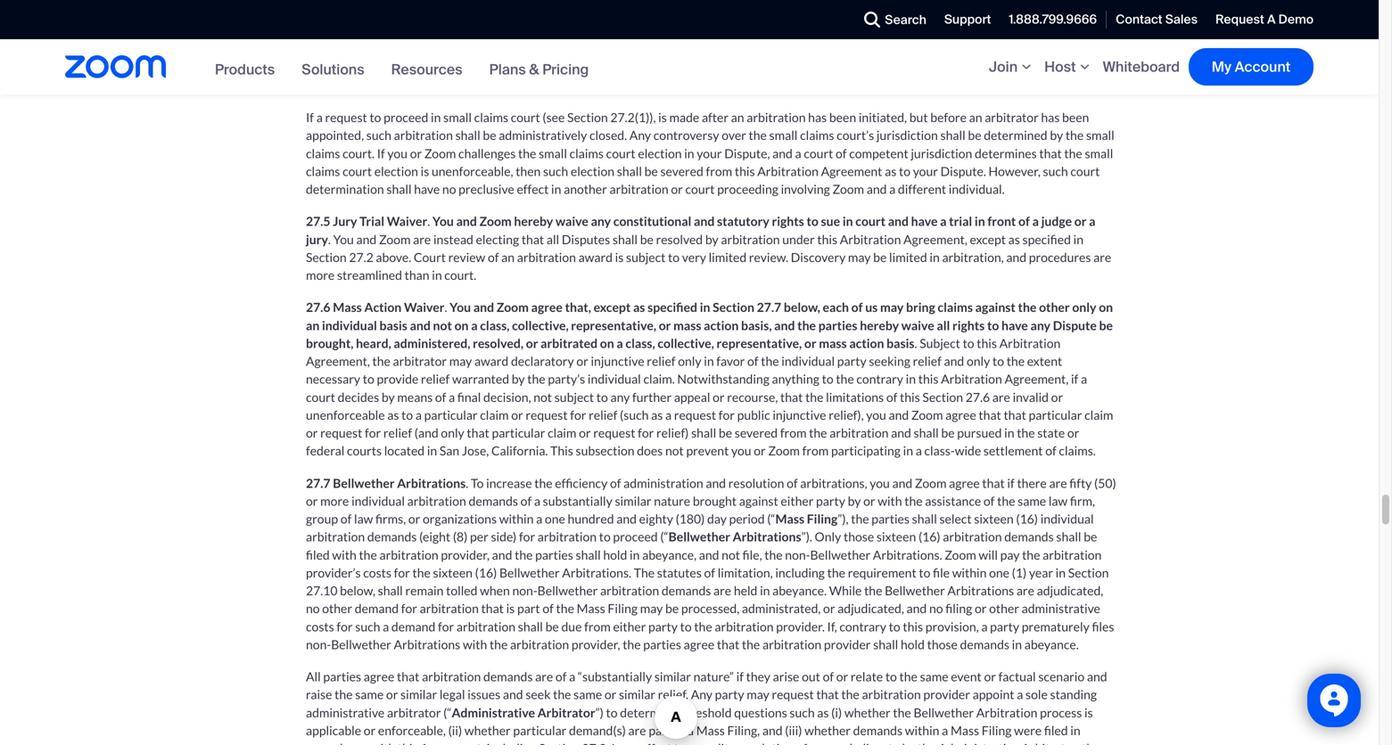 Task type: locate. For each thing, give the bounding box(es) containing it.
whether
[[845, 705, 891, 721], [465, 723, 511, 739], [805, 723, 851, 739]]

27.3.
[[582, 741, 609, 746]]

the up "provider's"
[[359, 548, 377, 563]]

1 horizontal spatial within
[[905, 723, 940, 739]]

join button
[[989, 58, 1036, 76]]

1 horizontal spatial specified
[[1023, 232, 1071, 247]]

in down . you and zoom are instead electing that all disputes shall be resolved by arbitration under this arbitration agreement, except as specified in section 27.2 above. court review of an arbitration award is subject to very limited review. discovery may be limited in arbitration, and procedures are more streamlined than in court.
[[700, 300, 710, 315]]

court inside you and zoom hereby waive any constitutional and statutory rights to sue in court and have a trial in front of a judge or a jury
[[856, 214, 886, 229]]

arbitration up constitutional
[[610, 182, 669, 197]]

or down notwithstanding
[[713, 390, 725, 405]]

the right basis, at right
[[798, 318, 816, 333]]

parties inside all parties agree that arbitration demands are of a "substantially similar nature" if they arise out of or relate to the same event or factual scenario and raise the same or similar legal issues and seek the same or similar relief. any party may request that the arbitration provider appoint a sole standing administrative arbitrator ("
[[323, 670, 361, 685]]

demands up the pay
[[1005, 530, 1054, 545]]

search image
[[865, 12, 881, 28]]

0 vertical spatial provider,
[[441, 548, 490, 563]]

preclusive
[[459, 182, 515, 197]]

1 vertical spatial subject
[[555, 390, 594, 405]]

limited right very
[[709, 250, 747, 265]]

1 vertical spatial severed
[[735, 426, 778, 441]]

to inside all parties agree that arbitration demands are of a "substantially similar nature" if they arise out of or relate to the same event or factual scenario and raise the same or similar legal issues and seek the same or similar relief. any party may request that the arbitration provider appoint a sole standing administrative arbitrator ("
[[886, 670, 897, 685]]

you inside you and zoom agree that, except as specified in section 27.7 below, each of us may bring claims against the other only on an individual basis and not on a class, collective, representative, or mass action basis, and the parties hereby waive all rights to have any dispute be brought, heard, administered, resolved, or arbitrated on a class, collective, representative, or mass action basis
[[450, 300, 471, 315]]

are inside ") to determine threshold questions such as (i) whether the bellwether arbitration process is applicable or enforceable, (ii) whether particular demand(s) are part of a mass filing, and (iii) whether demands within a mass filing were filed in accordance with this agreement, including section 27.3. in an effort to expedite resolution of any such dispute by the administrative arbitrator, t
[[629, 723, 646, 739]]

1 vertical spatial either
[[613, 619, 646, 635]]

1 vertical spatial arbitrations.
[[562, 566, 632, 581]]

1 vertical spatial 27.7
[[306, 476, 331, 491]]

1 vertical spatial against
[[739, 494, 779, 509]]

zoom inside "). only those sixteen (16) arbitration demands shall be filed with the arbitration provider, and the parties shall hold in abeyance, and not file, the non-bellwether arbitrations. zoom will pay the arbitration provider's costs for the sixteen (16) bellwether arbitrations. the statutes of limitation, including the requirement to file within one (1) year in section 27.10 below, shall remain tolled when non-bellwether arbitration demands are held in abeyance. while the bellwether arbitrations are adjudicated, no other demand for arbitration that is part of the mass filing may be processed, administrated, or adjudicated, and no filing or other administrative costs for such a demand for arbitration shall be due from either party to the arbitration provider. if, contrary to this provision, a party prematurely files non-bellwether arbitrations with the arbitration provider, the parties agree that the arbitration provider shall hold those demands in abeyance.
[[945, 548, 977, 563]]

action up seeking
[[850, 336, 884, 351]]

that down settlement at the bottom of page
[[983, 476, 1005, 491]]

rights
[[772, 214, 804, 229], [953, 318, 985, 333]]

arbitration
[[758, 164, 819, 179], [840, 232, 901, 247], [1000, 336, 1061, 351], [941, 372, 1002, 387], [977, 705, 1038, 721]]

court. inside if a request to proceed in small claims court (see section 27.2(1)), is made after an arbitration has been initiated, but before an arbitrator has been appointed, such arbitration shall be administratively closed. any controversy over the small claims court's jurisdiction shall be determined by the small claims court. if you or zoom challenges the small claims court election in your dispute, and a court of competent jurisdiction determines that the small claims court election is unenforceable, then such election shall be severed from this arbitration agreement as to your dispute. however, such court determination shall have no preclusive effect in another arbitration or court proceeding involving zoom and a different individual.
[[343, 146, 375, 161]]

27.6 up pursued
[[966, 390, 990, 405]]

0 vertical spatial except
[[970, 232, 1006, 247]]

(iii)
[[785, 723, 802, 739]]

subject inside . subject to this arbitration agreement, the arbitrator may award declaratory or injunctive relief only in favor of the individual party seeking relief and only to the extent necessary to provide relief warranted by the party's individual claim. notwithstanding anything to the contrary in this arbitration agreement, if a court decides by means of a final decision, not subject to any further appeal or recourse, that the limitations of this section 27.6 are invalid or unenforceable as to a particular claim or request for relief (such as a request for public injunctive relief), you and zoom agree that that particular claim or request for relief (and only that particular claim or request for relief) shall be severed from the arbitration and shall be pursued in the state or federal courts located in san jose, california. this subsection does not prevent you or zoom from participating in a class-wide settlement of claims.
[[555, 390, 594, 405]]

agree up nature" at the bottom
[[684, 637, 715, 652]]

sixteen
[[974, 512, 1014, 527], [877, 530, 916, 545], [433, 566, 473, 581]]

bellwether down file
[[885, 583, 945, 599]]

rights inside you and zoom hereby waive any constitutional and statutory rights to sue in court and have a trial in front of a judge or a jury
[[772, 214, 804, 229]]

0 vertical spatial representative,
[[571, 318, 657, 333]]

. inside . to increase the efficiency of administration and resolution of arbitrations, you and zoom agree that if there are fifty (50) or more individual arbitration demands of a substantially similar nature brought against either party by or with the assistance of the same law firm, group of law firms, or organizations within a one hundred and eighty (180) day period ("
[[466, 476, 468, 491]]

1 vertical spatial filing
[[608, 601, 638, 617]]

1 vertical spatial specified
[[648, 300, 698, 315]]

2 vertical spatial have
[[1002, 318, 1028, 333]]

with down the participating
[[878, 494, 902, 509]]

waive down bring
[[902, 318, 935, 333]]

court up judge
[[1071, 164, 1100, 179]]

arbitration up the participating
[[830, 426, 889, 441]]

against inside . to increase the efficiency of administration and resolution of arbitrations, you and zoom agree that if there are fifty (50) or more individual arbitration demands of a substantially similar nature brought against either party by or with the assistance of the same law firm, group of law firms, or organizations within a one hundred and eighty (180) day period ("
[[739, 494, 779, 509]]

be up constitutional
[[645, 164, 658, 179]]

(" up the abeyance,
[[660, 530, 669, 545]]

that inside if a request to proceed in small claims court (see section 27.2(1)), is made after an arbitration has been initiated, but before an arbitrator has been appointed, such arbitration shall be administratively closed. any controversy over the small claims court's jurisdiction shall be determined by the small claims court. if you or zoom challenges the small claims court election in your dispute, and a court of competent jurisdiction determines that the small claims court election is unenforceable, then such election shall be severed from this arbitration agreement as to your dispute. however, such court determination shall have no preclusive effect in another arbitration or court proceeding involving zoom and a different individual.
[[1040, 146, 1062, 161]]

agree inside you and zoom agree that, except as specified in section 27.7 below, each of us may bring claims against the other only on an individual basis and not on a class, collective, representative, or mass action basis, and the parties hereby waive all rights to have any dispute be brought, heard, administered, resolved, or arbitrated on a class, collective, representative, or mass action basis
[[531, 300, 563, 315]]

1 vertical spatial if
[[1008, 476, 1015, 491]]

front
[[988, 214, 1016, 229]]

section inside "). only those sixteen (16) arbitration demands shall be filed with the arbitration provider, and the parties shall hold in abeyance, and not file, the non-bellwether arbitrations. zoom will pay the arbitration provider's costs for the sixteen (16) bellwether arbitrations. the statutes of limitation, including the requirement to file within one (1) year in section 27.10 below, shall remain tolled when non-bellwether arbitration demands are held in abeyance. while the bellwether arbitrations are adjudicated, no other demand for arbitration that is part of the mass filing may be processed, administrated, or adjudicated, and no filing or other administrative costs for such a demand for arbitration shall be due from either party to the arbitration provider. if, contrary to this provision, a party prematurely files non-bellwether arbitrations with the arbitration provider, the parties agree that the arbitration provider shall hold those demands in abeyance.
[[1068, 566, 1109, 581]]

bellwether
[[333, 476, 395, 491], [669, 530, 731, 545], [810, 548, 871, 563], [500, 566, 560, 581], [538, 583, 598, 599], [885, 583, 945, 599], [331, 637, 391, 652], [914, 705, 974, 721]]

(i)
[[832, 705, 842, 721]]

section inside ") to determine threshold questions such as (i) whether the bellwether arbitration process is applicable or enforceable, (ii) whether particular demand(s) are part of a mass filing, and (iii) whether demands within a mass filing were filed in accordance with this agreement, including section 27.3. in an effort to expedite resolution of any such dispute by the administrative arbitrator, t
[[539, 741, 580, 746]]

of right means
[[435, 390, 446, 405]]

support link
[[936, 0, 1000, 39]]

subsection
[[576, 444, 635, 459]]

2 has from the left
[[1041, 110, 1060, 125]]

1 horizontal spatial one
[[989, 566, 1010, 581]]

shall inside . you and zoom are instead electing that all disputes shall be resolved by arbitration under this arbitration agreement, except as specified in section 27.2 above. court review of an arbitration award is subject to very limited review. discovery may be limited in arbitration, and procedures are more streamlined than in court.
[[613, 232, 638, 247]]

arbitration inside if a request to proceed in small claims court (see section 27.2(1)), is made after an arbitration has been initiated, but before an arbitrator has been appointed, such arbitration shall be administratively closed. any controversy over the small claims court's jurisdiction shall be determined by the small claims court. if you or zoom challenges the small claims court election in your dispute, and a court of competent jurisdiction determines that the small claims court election is unenforceable, then such election shall be severed from this arbitration agreement as to your dispute. however, such court determination shall have no preclusive effect in another arbitration or court proceeding involving zoom and a different individual.
[[758, 164, 819, 179]]

may inside . subject to this arbitration agreement, the arbitrator may award declaratory or injunctive relief only in favor of the individual party seeking relief and only to the extent necessary to provide relief warranted by the party's individual claim. notwithstanding anything to the contrary in this arbitration agreement, if a court decides by means of a final decision, not subject to any further appeal or recourse, that the limitations of this section 27.6 are invalid or unenforceable as to a particular claim or request for relief (such as a request for public injunctive relief), you and zoom agree that that particular claim or request for relief (and only that particular claim or request for relief) shall be severed from the arbitration and shall be pursued in the state or federal courts located in san jose, california. this subsection does not prevent you or zoom from participating in a class-wide settlement of claims.
[[449, 354, 472, 369]]

or down decision,
[[511, 408, 523, 423]]

request down arise
[[772, 688, 814, 703]]

0 vertical spatial below,
[[784, 300, 821, 315]]

1 horizontal spatial 27.6
[[966, 390, 990, 405]]

bellwether up raise
[[331, 637, 391, 652]]

wide
[[955, 444, 981, 459]]

sue
[[821, 214, 840, 229]]

you inside . to increase the efficiency of administration and resolution of arbitrations, you and zoom agree that if there are fifty (50) or more individual arbitration demands of a substantially similar nature brought against either party by or with the assistance of the same law firm, group of law firms, or organizations within a one hundred and eighty (180) day period ("
[[870, 476, 890, 491]]

been
[[829, 110, 856, 125], [1062, 110, 1090, 125]]

an up brought,
[[306, 318, 320, 333]]

except
[[970, 232, 1006, 247], [594, 300, 631, 315]]

in down resources
[[431, 110, 441, 125]]

such right then
[[543, 164, 568, 179]]

1 horizontal spatial election
[[571, 164, 615, 179]]

jose,
[[462, 444, 489, 459]]

0 horizontal spatial provider,
[[441, 548, 490, 563]]

1 vertical spatial more
[[320, 494, 349, 509]]

1 horizontal spatial has
[[1041, 110, 1060, 125]]

part inside ") to determine threshold questions such as (i) whether the bellwether arbitration process is applicable or enforceable, (ii) whether particular demand(s) are part of a mass filing, and (iii) whether demands within a mass filing were filed in accordance with this agreement, including section 27.3. in an effort to expedite resolution of any such dispute by the administrative arbitrator, t
[[649, 723, 672, 739]]

arbitration down relate
[[862, 688, 921, 703]]

has up "agreement"
[[808, 110, 827, 125]]

agreement, down (ii)
[[420, 741, 484, 746]]

1 vertical spatial all
[[937, 318, 950, 333]]

does
[[637, 444, 663, 459]]

0 horizontal spatial law
[[354, 512, 373, 527]]

claims inside you and zoom agree that, except as specified in section 27.7 below, each of us may bring claims against the other only on an individual basis and not on a class, collective, representative, or mass action basis, and the parties hereby waive all rights to have any dispute be brought, heard, administered, resolved, or arbitrated on a class, collective, representative, or mass action basis
[[938, 300, 973, 315]]

may inside all parties agree that arbitration demands are of a "substantially similar nature" if they arise out of or relate to the same event or factual scenario and raise the same or similar legal issues and seek the same or similar relief. any party may request that the arbitration provider appoint a sole standing administrative arbitrator ("
[[747, 688, 770, 703]]

0 vertical spatial collective,
[[512, 318, 569, 333]]

27.7 bellwether arbitrations
[[306, 476, 466, 491]]

1 horizontal spatial all
[[937, 318, 950, 333]]

0 vertical spatial any
[[630, 128, 651, 143]]

(16) down there at the bottom
[[1016, 512, 1038, 527]]

court.
[[343, 146, 375, 161], [445, 268, 477, 283]]

2 vertical spatial arbitrator
[[387, 705, 441, 721]]

for down the 27.10
[[337, 619, 353, 635]]

2 horizontal spatial other
[[1039, 300, 1070, 315]]

2 horizontal spatial within
[[952, 566, 987, 581]]

applicable
[[306, 723, 361, 739]]

if,
[[827, 619, 837, 635]]

arbitration down held
[[715, 619, 774, 635]]

") to determine threshold questions such as (i) whether the bellwether arbitration process is applicable or enforceable, (ii) whether particular demand(s) are part of a mass filing, and (iii) whether demands within a mass filing were filed in accordance with this agreement, including section 27.3. in an effort to expedite resolution of any such dispute by the administrative arbitrator, t
[[306, 705, 1110, 746]]

same inside . to increase the efficiency of administration and resolution of arbitrations, you and zoom agree that if there are fifty (50) or more individual arbitration demands of a substantially similar nature brought against either party by or with the assistance of the same law firm, group of law firms, or organizations within a one hundred and eighty (180) day period ("
[[1018, 494, 1047, 509]]

agree inside . subject to this arbitration agreement, the arbitrator may award declaratory or injunctive relief only in favor of the individual party seeking relief and only to the extent necessary to provide relief warranted by the party's individual claim. notwithstanding anything to the contrary in this arbitration agreement, if a court decides by means of a final decision, not subject to any further appeal or recourse, that the limitations of this section 27.6 are invalid or unenforceable as to a particular claim or request for relief (such as a request for public injunctive relief), you and zoom agree that that particular claim or request for relief (and only that particular claim or request for relief) shall be severed from the arbitration and shall be pursued in the state or federal courts located in san jose, california. this subsection does not prevent you or zoom from participating in a class-wide settlement of claims.
[[946, 408, 977, 423]]

0 horizontal spatial basis
[[380, 318, 408, 333]]

have
[[414, 182, 440, 197], [911, 214, 938, 229], [1002, 318, 1028, 333]]

pricing
[[543, 60, 589, 79]]

in up factual
[[1012, 637, 1022, 652]]

action
[[364, 300, 402, 315]]

subject inside . you and zoom are instead electing that all disputes shall be resolved by arbitration under this arbitration agreement, except as specified in section 27.2 above. court review of an arbitration award is subject to very limited review. discovery may be limited in arbitration, and procedures are more streamlined than in court.
[[626, 250, 666, 265]]

for left public
[[719, 408, 735, 423]]

that inside . to increase the efficiency of administration and resolution of arbitrations, you and zoom agree that if there are fifty (50) or more individual arbitration demands of a substantially similar nature brought against either party by or with the assistance of the same law firm, group of law firms, or organizations within a one hundred and eighty (180) day period ("
[[983, 476, 1005, 491]]

1 vertical spatial award
[[475, 354, 509, 369]]

whiteboard
[[1103, 58, 1180, 76]]

you inside you and zoom hereby waive any constitutional and statutory rights to sue in court and have a trial in front of a judge or a jury
[[433, 214, 454, 229]]

1 vertical spatial injunctive
[[773, 408, 826, 423]]

the down anything
[[806, 390, 824, 405]]

party inside all parties agree that arbitration demands are of a "substantially similar nature" if they arise out of or relate to the same event or factual scenario and raise the same or similar legal issues and seek the same or similar relief. any party may request that the arbitration provider appoint a sole standing administrative arbitrator ("
[[715, 688, 744, 703]]

proceed
[[384, 110, 428, 125], [613, 530, 658, 545]]

if
[[1071, 372, 1079, 387], [1008, 476, 1015, 491], [736, 670, 744, 685]]

administratively
[[499, 128, 587, 143]]

you for jury
[[433, 214, 454, 229]]

2 horizontal spatial on
[[1099, 300, 1113, 315]]

0 vertical spatial filed
[[306, 548, 330, 563]]

process
[[1040, 705, 1082, 721]]

not inside you and zoom agree that, except as specified in section 27.7 below, each of us may bring claims against the other only on an individual basis and not on a class, collective, representative, or mass action basis, and the parties hereby waive all rights to have any dispute be brought, heard, administered, resolved, or arbitrated on a class, collective, representative, or mass action basis
[[433, 318, 452, 333]]

not up administered,
[[433, 318, 452, 333]]

abeyance. down prematurely at right
[[1025, 637, 1079, 652]]

you and zoom agree that, except as specified in section 27.7 below, each of us may bring claims against the other only on an individual basis and not on a class, collective, representative, or mass action basis, and the parties hereby waive all rights to have any dispute be brought, heard, administered, resolved, or arbitrated on a class, collective, representative, or mass action basis
[[306, 300, 1113, 351]]

0 horizontal spatial all
[[547, 232, 559, 247]]

arbitration,
[[942, 250, 1004, 265]]

parties inside you and zoom agree that, except as specified in section 27.7 below, each of us may bring claims against the other only on an individual basis and not on a class, collective, representative, or mass action basis, and the parties hereby waive all rights to have any dispute be brought, heard, administered, resolved, or arbitrated on a class, collective, representative, or mass action basis
[[819, 318, 858, 333]]

hereby inside you and zoom agree that, except as specified in section 27.7 below, each of us may bring claims against the other only on an individual basis and not on a class, collective, representative, or mass action basis, and the parties hereby waive all rights to have any dispute be brought, heard, administered, resolved, or arbitrated on a class, collective, representative, or mass action basis
[[860, 318, 899, 333]]

file,
[[743, 548, 762, 563]]

arbitrations
[[397, 476, 466, 491], [733, 530, 802, 545], [948, 583, 1014, 599], [394, 637, 461, 652]]

either inside . to increase the efficiency of administration and resolution of arbitrations, you and zoom agree that if there are fifty (50) or more individual arbitration demands of a substantially similar nature brought against either party by or with the assistance of the same law firm, group of law firms, or organizations within a one hundred and eighty (180) day period ("
[[781, 494, 814, 509]]

0 vertical spatial severed
[[661, 164, 704, 179]]

0 horizontal spatial abeyance.
[[773, 583, 827, 599]]

if inside . subject to this arbitration agreement, the arbitrator may award declaratory or injunctive relief only in favor of the individual party seeking relief and only to the extent necessary to provide relief warranted by the party's individual claim. notwithstanding anything to the contrary in this arbitration agreement, if a court decides by means of a final decision, not subject to any further appeal or recourse, that the limitations of this section 27.6 are invalid or unenforceable as to a particular claim or request for relief (such as a request for public injunctive relief), you and zoom agree that that particular claim or request for relief (and only that particular claim or request for relief) shall be severed from the arbitration and shall be pursued in the state or federal courts located in san jose, california. this subsection does not prevent you or zoom from participating in a class-wide settlement of claims.
[[1071, 372, 1079, 387]]

representative, down basis, at right
[[717, 336, 802, 351]]

arbitration up unenforceable,
[[394, 128, 453, 143]]

1 vertical spatial arbitrator
[[393, 354, 447, 369]]

are up the court
[[413, 232, 431, 247]]

"). only those sixteen (16) arbitration demands shall be filed with the arbitration provider, and the parties shall hold in abeyance, and not file, the non-bellwether arbitrations. zoom will pay the arbitration provider's costs for the sixteen (16) bellwether arbitrations. the statutes of limitation, including the requirement to file within one (1) year in section 27.10 below, shall remain tolled when non-bellwether arbitration demands are held in abeyance. while the bellwether arbitrations are adjudicated, no other demand for arbitration that is part of the mass filing may be processed, administrated, or adjudicated, and no filing or other administrative costs for such a demand for arbitration shall be due from either party to the arbitration provider. if, contrary to this provision, a party prematurely files non-bellwether arbitrations with the arbitration provider, the parties agree that the arbitration provider shall hold those demands in abeyance.
[[306, 530, 1115, 652]]

1 horizontal spatial hereby
[[860, 318, 899, 333]]

0 vertical spatial injunctive
[[591, 354, 645, 369]]

. inside . subject to this arbitration agreement, the arbitrator may award declaratory or injunctive relief only in favor of the individual party seeking relief and only to the extent necessary to provide relief warranted by the party's individual claim. notwithstanding anything to the contrary in this arbitration agreement, if a court decides by means of a final decision, not subject to any further appeal or recourse, that the limitations of this section 27.6 are invalid or unenforceable as to a particular claim or request for relief (such as a request for public injunctive relief), you and zoom agree that that particular claim or request for relief (and only that particular claim or request for relief) shall be severed from the arbitration and shall be pursued in the state or federal courts located in san jose, california. this subsection does not prevent you or zoom from participating in a class-wide settlement of claims.
[[915, 336, 917, 351]]

collective, up arbitrated
[[512, 318, 569, 333]]

0 horizontal spatial injunctive
[[591, 354, 645, 369]]

1 horizontal spatial except
[[970, 232, 1006, 247]]

jurisdiction
[[877, 128, 938, 143], [911, 146, 973, 161]]

sixteen up requirement
[[877, 530, 916, 545]]

be up challenges
[[483, 128, 496, 143]]

arbitration down the disputes
[[517, 250, 576, 265]]

request a demo
[[1216, 11, 1314, 27]]

administrated,
[[742, 601, 821, 617]]

1 horizontal spatial provider,
[[572, 637, 620, 652]]

particular
[[424, 408, 478, 423], [1029, 408, 1082, 423], [492, 426, 545, 441], [513, 723, 567, 739]]

are inside . to increase the efficiency of administration and resolution of arbitrations, you and zoom agree that if there are fifty (50) or more individual arbitration demands of a substantially similar nature brought against either party by or with the assistance of the same law firm, group of law firms, or organizations within a one hundred and eighty (180) day period ("
[[1049, 476, 1067, 491]]

solutions button
[[302, 60, 365, 79]]

zoom inside . to increase the efficiency of administration and resolution of arbitrations, you and zoom agree that if there are fifty (50) or more individual arbitration demands of a substantially similar nature brought against either party by or with the assistance of the same law firm, group of law firms, or organizations within a one hundred and eighty (180) day period ("
[[915, 476, 947, 491]]

other inside you and zoom agree that, except as specified in section 27.7 below, each of us may bring claims against the other only on an individual basis and not on a class, collective, representative, or mass action basis, and the parties hereby waive all rights to have any dispute be brought, heard, administered, resolved, or arbitrated on a class, collective, representative, or mass action basis
[[1039, 300, 1070, 315]]

with inside . to increase the efficiency of administration and resolution of arbitrations, you and zoom agree that if there are fifty (50) or more individual arbitration demands of a substantially similar nature brought against either party by or with the assistance of the same law firm, group of law firms, or organizations within a one hundred and eighty (180) day period ("
[[878, 494, 902, 509]]

waive inside you and zoom hereby waive any constitutional and statutory rights to sue in court and have a trial in front of a judge or a jury
[[556, 214, 589, 229]]

1 vertical spatial ("
[[660, 530, 669, 545]]

(such
[[620, 408, 649, 423]]

injunctive up claim.
[[591, 354, 645, 369]]

arise
[[773, 670, 800, 685]]

arbitrations down san
[[397, 476, 466, 491]]

or up constitutional
[[671, 182, 683, 197]]

proceed inside if a request to proceed in small claims court (see section 27.2(1)), is made after an arbitration has been initiated, but before an arbitrator has been appointed, such arbitration shall be administratively closed. any controversy over the small claims court's jurisdiction shall be determined by the small claims court. if you or zoom challenges the small claims court election in your dispute, and a court of competent jurisdiction determines that the small claims court election is unenforceable, then such election shall be severed from this arbitration agreement as to your dispute. however, such court determination shall have no preclusive effect in another arbitration or court proceeding involving zoom and a different individual.
[[384, 110, 428, 125]]

1 vertical spatial sixteen
[[877, 530, 916, 545]]

2 horizontal spatial sixteen
[[974, 512, 1014, 527]]

as inside if a request to proceed in small claims court (see section 27.2(1)), is made after an arbitration has been initiated, but before an arbitrator has been appointed, such arbitration shall be administratively closed. any controversy over the small claims court's jurisdiction shall be determined by the small claims court. if you or zoom challenges the small claims court election in your dispute, and a court of competent jurisdiction determines that the small claims court election is unenforceable, then such election shall be severed from this arbitration agreement as to your dispute. however, such court determination shall have no preclusive effect in another arbitration or court proceeding involving zoom and a different individual.
[[885, 164, 897, 179]]

this
[[735, 164, 755, 179], [817, 232, 838, 247], [977, 336, 997, 351], [919, 372, 939, 387], [900, 390, 920, 405], [903, 619, 923, 635], [398, 741, 418, 746]]

individual up anything
[[782, 354, 835, 369]]

one down the substantially
[[545, 512, 565, 527]]

0 horizontal spatial award
[[475, 354, 509, 369]]

individual inside "), the parties shall select sixteen (16) individual arbitration demands (eight (8) per side) for arbitration to proceed ("
[[1041, 512, 1094, 527]]

demands up issues
[[483, 670, 533, 685]]

the down side)
[[515, 548, 533, 563]]

2 vertical spatial sixteen
[[433, 566, 473, 581]]

shall inside "), the parties shall select sixteen (16) individual arbitration demands (eight (8) per side) for arbitration to proceed ("
[[912, 512, 937, 527]]

efficiency
[[555, 476, 608, 491]]

administrative inside "). only those sixteen (16) arbitration demands shall be filed with the arbitration provider, and the parties shall hold in abeyance, and not file, the non-bellwether arbitrations. zoom will pay the arbitration provider's costs for the sixteen (16) bellwether arbitrations. the statutes of limitation, including the requirement to file within one (1) year in section 27.10 below, shall remain tolled when non-bellwether arbitration demands are held in abeyance. while the bellwether arbitrations are adjudicated, no other demand for arbitration that is part of the mass filing may be processed, administrated, or adjudicated, and no filing or other administrative costs for such a demand for arbitration shall be due from either party to the arbitration provider. if, contrary to this provision, a party prematurely files non-bellwether arbitrations with the arbitration provider, the parties agree that the arbitration provider shall hold those demands in abeyance.
[[1022, 601, 1101, 617]]

1 horizontal spatial law
[[1049, 494, 1068, 509]]

products
[[215, 60, 275, 79]]

by up decision,
[[512, 372, 525, 387]]

parties right all
[[323, 670, 361, 685]]

(16) down select on the bottom of the page
[[919, 530, 941, 545]]

accordance
[[306, 741, 369, 746]]

may right the us
[[880, 300, 904, 315]]

is
[[658, 110, 667, 125], [421, 164, 429, 179], [615, 250, 624, 265], [506, 601, 515, 617], [1085, 705, 1093, 721]]

by up very
[[705, 232, 719, 247]]

adjudicated,
[[1037, 583, 1104, 599], [838, 601, 904, 617]]

0 horizontal spatial except
[[594, 300, 631, 315]]

provision,
[[926, 619, 979, 635]]

below, left each
[[784, 300, 821, 315]]

0 horizontal spatial collective,
[[512, 318, 569, 333]]

1 vertical spatial on
[[455, 318, 469, 333]]

including inside ") to determine threshold questions such as (i) whether the bellwether arbitration process is applicable or enforceable, (ii) whether particular demand(s) are part of a mass filing, and (iii) whether demands within a mass filing were filed in accordance with this agreement, including section 27.3. in an effort to expedite resolution of any such dispute by the administrative arbitrator, t
[[487, 741, 536, 746]]

any
[[630, 128, 651, 143], [691, 688, 713, 703]]

different
[[898, 182, 947, 197]]

1 vertical spatial provider
[[924, 688, 970, 703]]

any inside you and zoom hereby waive any constitutional and statutory rights to sue in court and have a trial in front of a judge or a jury
[[591, 214, 611, 229]]

for
[[570, 408, 586, 423], [719, 408, 735, 423], [365, 426, 381, 441], [638, 426, 654, 441], [519, 530, 535, 545], [394, 566, 410, 581], [401, 601, 417, 617], [337, 619, 353, 635], [438, 619, 454, 635]]

that down determined
[[1040, 146, 1062, 161]]

my
[[1212, 58, 1232, 76]]

0 horizontal spatial administrative
[[452, 705, 535, 721]]

1 horizontal spatial filing
[[807, 512, 838, 527]]

class,
[[480, 318, 510, 333], [626, 336, 655, 351]]

mass
[[333, 300, 362, 315], [776, 512, 805, 527], [577, 601, 605, 617], [696, 723, 725, 739], [951, 723, 980, 739]]

while
[[829, 583, 862, 599]]

agree inside "). only those sixteen (16) arbitration demands shall be filed with the arbitration provider, and the parties shall hold in abeyance, and not file, the non-bellwether arbitrations. zoom will pay the arbitration provider's costs for the sixteen (16) bellwether arbitrations. the statutes of limitation, including the requirement to file within one (1) year in section 27.10 below, shall remain tolled when non-bellwether arbitration demands are held in abeyance. while the bellwether arbitrations are adjudicated, no other demand for arbitration that is part of the mass filing may be processed, administrated, or adjudicated, and no filing or other administrative costs for such a demand for arbitration shall be due from either party to the arbitration provider. if, contrary to this provision, a party prematurely files non-bellwether arbitrations with the arbitration provider, the parties agree that the arbitration provider shall hold those demands in abeyance.
[[684, 637, 715, 652]]

1 horizontal spatial subject
[[626, 250, 666, 265]]

in right the sue
[[843, 214, 853, 229]]

in inside ") to determine threshold questions such as (i) whether the bellwether arbitration process is applicable or enforceable, (ii) whether particular demand(s) are part of a mass filing, and (iii) whether demands within a mass filing were filed in accordance with this agreement, including section 27.3. in an effort to expedite resolution of any such dispute by the administrative arbitrator, t
[[1071, 723, 1081, 739]]

0 horizontal spatial action
[[704, 318, 739, 333]]

administration
[[624, 476, 704, 491]]

court up "agreement"
[[804, 146, 833, 161]]

(16)
[[1016, 512, 1038, 527], [919, 530, 941, 545], [475, 566, 497, 581]]

this left provision,
[[903, 619, 923, 635]]

specified inside you and zoom agree that, except as specified in section 27.7 below, each of us may bring claims against the other only on an individual basis and not on a class, collective, representative, or mass action basis, and the parties hereby waive all rights to have any dispute be brought, heard, administered, resolved, or arbitrated on a class, collective, representative, or mass action basis
[[648, 300, 698, 315]]

1 horizontal spatial award
[[579, 250, 613, 265]]

2 been from the left
[[1062, 110, 1090, 125]]

against
[[976, 300, 1016, 315], [739, 494, 779, 509]]

with up issues
[[463, 637, 487, 652]]

not
[[433, 318, 452, 333], [534, 390, 552, 405], [665, 444, 684, 459], [722, 548, 740, 563]]

hereby down the us
[[860, 318, 899, 333]]

0 vertical spatial within
[[499, 512, 534, 527]]

section inside . you and zoom are instead electing that all disputes shall be resolved by arbitration under this arbitration agreement, except as specified in section 27.2 above. court review of an arbitration award is subject to very limited review. discovery may be limited in arbitration, and procedures are more streamlined than in court.
[[306, 250, 347, 265]]

shall up prevent
[[691, 426, 717, 441]]

27.7 up basis, at right
[[757, 300, 782, 315]]

zoom up resolved,
[[497, 300, 529, 315]]

1 horizontal spatial severed
[[735, 426, 778, 441]]

of down the threshold
[[674, 723, 685, 739]]

this inside ") to determine threshold questions such as (i) whether the bellwether arbitration process is applicable or enforceable, (ii) whether particular demand(s) are part of a mass filing, and (iii) whether demands within a mass filing were filed in accordance with this agreement, including section 27.3. in an effort to expedite resolution of any such dispute by the administrative arbitrator, t
[[398, 741, 418, 746]]

basis,
[[741, 318, 772, 333]]

section
[[567, 110, 608, 125], [306, 250, 347, 265], [713, 300, 755, 315], [923, 390, 963, 405], [1068, 566, 1109, 581], [539, 741, 580, 746]]

1 limited from the left
[[709, 250, 747, 265]]

relief
[[647, 354, 676, 369], [913, 354, 942, 369], [421, 372, 450, 387], [589, 408, 618, 423], [383, 426, 412, 441]]

in left 'favor'
[[704, 354, 714, 369]]

shall
[[455, 128, 481, 143], [941, 128, 966, 143], [617, 164, 642, 179], [387, 182, 412, 197], [613, 232, 638, 247], [691, 426, 717, 441], [914, 426, 939, 441], [912, 512, 937, 527], [1057, 530, 1082, 545], [576, 548, 601, 563], [378, 583, 403, 599], [518, 619, 543, 635], [873, 637, 899, 652]]

demands down increase
[[469, 494, 518, 509]]

resolution
[[729, 476, 784, 491], [738, 741, 794, 746]]

notwithstanding
[[677, 372, 770, 387]]

specified inside . you and zoom are instead electing that all disputes shall be resolved by arbitration under this arbitration agreement, except as specified in section 27.2 above. court review of an arbitration award is subject to very limited review. discovery may be limited in arbitration, and procedures are more streamlined than in court.
[[1023, 232, 1071, 247]]

0 horizontal spatial proceed
[[384, 110, 428, 125]]

are
[[413, 232, 431, 247], [1094, 250, 1112, 265], [993, 390, 1011, 405], [1049, 476, 1067, 491], [714, 583, 732, 599], [1017, 583, 1035, 599], [535, 670, 553, 685], [629, 723, 646, 739]]

0 vertical spatial more
[[306, 268, 335, 283]]

as inside you and zoom agree that, except as specified in section 27.7 below, each of us may bring claims against the other only on an individual basis and not on a class, collective, representative, or mass action basis, and the parties hereby waive all rights to have any dispute be brought, heard, administered, resolved, or arbitrated on a class, collective, representative, or mass action basis
[[633, 300, 645, 315]]

to inside "), the parties shall select sixteen (16) individual arbitration demands (eight (8) per side) for arbitration to proceed ("
[[599, 530, 611, 545]]

agreement, inside . you and zoom are instead electing that all disputes shall be resolved by arbitration under this arbitration agreement, except as specified in section 27.2 above. court review of an arbitration award is subject to very limited review. discovery may be limited in arbitration, and procedures are more streamlined than in court.
[[904, 232, 968, 247]]

claims down appointed,
[[306, 146, 340, 161]]

0 horizontal spatial your
[[697, 146, 722, 161]]

specified
[[1023, 232, 1071, 247], [648, 300, 698, 315]]

necessary
[[306, 372, 360, 387]]

0 vertical spatial provider
[[824, 637, 871, 652]]

award
[[579, 250, 613, 265], [475, 354, 509, 369]]

particular inside ") to determine threshold questions such as (i) whether the bellwether arbitration process is applicable or enforceable, (ii) whether particular demand(s) are part of a mass filing, and (iii) whether demands within a mass filing were filed in accordance with this agreement, including section 27.3. in an effort to expedite resolution of any such dispute by the administrative arbitrator, t
[[513, 723, 567, 739]]

zoom inside . you and zoom are instead electing that all disputes shall be resolved by arbitration under this arbitration agreement, except as specified in section 27.2 above. court review of an arbitration award is subject to very limited review. discovery may be limited in arbitration, and procedures are more streamlined than in court.
[[379, 232, 411, 247]]

decision,
[[484, 390, 531, 405]]

1 vertical spatial have
[[911, 214, 938, 229]]

section up basis, at right
[[713, 300, 755, 315]]

is inside "). only those sixteen (16) arbitration demands shall be filed with the arbitration provider, and the parties shall hold in abeyance, and not file, the non-bellwether arbitrations. zoom will pay the arbitration provider's costs for the sixteen (16) bellwether arbitrations. the statutes of limitation, including the requirement to file within one (1) year in section 27.10 below, shall remain tolled when non-bellwether arbitration demands are held in abeyance. while the bellwether arbitrations are adjudicated, no other demand for arbitration that is part of the mass filing may be processed, administrated, or adjudicated, and no filing or other administrative costs for such a demand for arbitration shall be due from either party to the arbitration provider. if, contrary to this provision, a party prematurely files non-bellwether arbitrations with the arbitration provider, the parties agree that the arbitration provider shall hold those demands in abeyance.
[[506, 601, 515, 617]]

any inside ") to determine threshold questions such as (i) whether the bellwether arbitration process is applicable or enforceable, (ii) whether particular demand(s) are part of a mass filing, and (iii) whether demands within a mass filing were filed in accordance with this agreement, including section 27.3. in an effort to expedite resolution of any such dispute by the administrative arbitrator, t
[[810, 741, 829, 746]]

all inside . you and zoom are instead electing that all disputes shall be resolved by arbitration under this arbitration agreement, except as specified in section 27.2 above. court review of an arbitration award is subject to very limited review. discovery may be limited in arbitration, and procedures are more streamlined than in court.
[[547, 232, 559, 247]]

the right dispute
[[918, 741, 936, 746]]

claim up this
[[548, 426, 577, 441]]

1 vertical spatial waiver
[[404, 300, 445, 315]]

zoom inside you and zoom agree that, except as specified in section 27.7 below, each of us may bring claims against the other only on an individual basis and not on a class, collective, representative, or mass action basis, and the parties hereby waive all rights to have any dispute be brought, heard, administered, resolved, or arbitrated on a class, collective, representative, or mass action basis
[[497, 300, 529, 315]]

brought
[[693, 494, 737, 509]]

arbitration up extent
[[1000, 336, 1061, 351]]

by inside if a request to proceed in small claims court (see section 27.2(1)), is made after an arbitration has been initiated, but before an arbitrator has been appointed, such arbitration shall be administratively closed. any controversy over the small claims court's jurisdiction shall be determined by the small claims court. if you or zoom challenges the small claims court election in your dispute, and a court of competent jurisdiction determines that the small claims court election is unenforceable, then such election shall be severed from this arbitration agreement as to your dispute. however, such court determination shall have no preclusive effect in another arbitration or court proceeding involving zoom and a different individual.
[[1050, 128, 1063, 143]]

1 been from the left
[[829, 110, 856, 125]]

provider inside "). only those sixteen (16) arbitration demands shall be filed with the arbitration provider, and the parties shall hold in abeyance, and not file, the non-bellwether arbitrations. zoom will pay the arbitration provider's costs for the sixteen (16) bellwether arbitrations. the statutes of limitation, including the requirement to file within one (1) year in section 27.10 below, shall remain tolled when non-bellwether arbitration demands are held in abeyance. while the bellwether arbitrations are adjudicated, no other demand for arbitration that is part of the mass filing may be processed, administrated, or adjudicated, and no filing or other administrative costs for such a demand for arbitration shall be due from either party to the arbitration provider. if, contrary to this provision, a party prematurely files non-bellwether arbitrations with the arbitration provider, the parties agree that the arbitration provider shall hold those demands in abeyance.
[[824, 637, 871, 652]]

arbitrations. left the
[[562, 566, 632, 581]]

contrary right if,
[[840, 619, 887, 635]]

1 horizontal spatial below,
[[784, 300, 821, 315]]

arbitration inside ") to determine threshold questions such as (i) whether the bellwether arbitration process is applicable or enforceable, (ii) whether particular demand(s) are part of a mass filing, and (iii) whether demands within a mass filing were filed in accordance with this agreement, including section 27.3. in an effort to expedite resolution of any such dispute by the administrative arbitrator, t
[[977, 705, 1038, 721]]

0 horizontal spatial hold
[[603, 548, 627, 563]]

arbitrator,
[[1022, 741, 1080, 746]]

the left assistance
[[905, 494, 923, 509]]

the right 'file,' at bottom right
[[765, 548, 783, 563]]

whether right (i)
[[845, 705, 891, 721]]

section up closed.
[[567, 110, 608, 125]]

anything
[[772, 372, 820, 387]]

0 horizontal spatial rights
[[772, 214, 804, 229]]

statutes
[[657, 566, 702, 581]]

plans
[[489, 60, 526, 79]]

1 horizontal spatial any
[[691, 688, 713, 703]]

0 horizontal spatial sixteen
[[433, 566, 473, 581]]

1 vertical spatial demand
[[392, 619, 436, 635]]

join
[[989, 58, 1018, 76]]

state
[[1038, 426, 1065, 441]]

1 vertical spatial administrative
[[306, 705, 385, 721]]

if inside all parties agree that arbitration demands are of a "substantially similar nature" if they arise out of or relate to the same event or factual scenario and raise the same or similar legal issues and seek the same or similar relief. any party may request that the arbitration provider appoint a sole standing administrative arbitrator ("
[[736, 670, 744, 685]]

any up the threshold
[[691, 688, 713, 703]]

have inside you and zoom hereby waive any constitutional and statutory rights to sue in court and have a trial in front of a judge or a jury
[[911, 214, 938, 229]]

arbitration down the sue
[[840, 232, 901, 247]]

2 vertical spatial you
[[450, 300, 471, 315]]

that up jose,
[[467, 426, 490, 441]]

be
[[483, 128, 496, 143], [968, 128, 982, 143], [645, 164, 658, 179], [640, 232, 654, 247], [873, 250, 887, 265], [1100, 318, 1113, 333], [719, 426, 732, 441], [941, 426, 955, 441], [1084, 530, 1098, 545], [665, 601, 679, 617], [546, 619, 559, 635]]

the inside "), the parties shall select sixteen (16) individual arbitration demands (eight (8) per side) for arbitration to proceed ("
[[851, 512, 869, 527]]

0 horizontal spatial against
[[739, 494, 779, 509]]

arbitration inside . to increase the efficiency of administration and resolution of arbitrations, you and zoom agree that if there are fifty (50) or more individual arbitration demands of a substantially similar nature brought against either party by or with the assistance of the same law firm, group of law firms, or organizations within a one hundred and eighty (180) day period ("
[[407, 494, 466, 509]]

threshold
[[679, 705, 732, 721]]

1 vertical spatial hereby
[[860, 318, 899, 333]]

same left event at the right
[[920, 670, 949, 685]]

0 vertical spatial ("
[[767, 512, 776, 527]]

the down heard,
[[372, 354, 391, 369]]

prevent
[[686, 444, 729, 459]]

0 vertical spatial hold
[[603, 548, 627, 563]]

section inside if a request to proceed in small claims court (see section 27.2(1)), is made after an arbitration has been initiated, but before an arbitrator has been appointed, such arbitration shall be administratively closed. any controversy over the small claims court's jurisdiction shall be determined by the small claims court. if you or zoom challenges the small claims court election in your dispute, and a court of competent jurisdiction determines that the small claims court election is unenforceable, then such election shall be severed from this arbitration agreement as to your dispute. however, such court determination shall have no preclusive effect in another arbitration or court proceeding involving zoom and a different individual.
[[567, 110, 608, 125]]

this inside if a request to proceed in small claims court (see section 27.2(1)), is made after an arbitration has been initiated, but before an arbitrator has been appointed, such arbitration shall be administratively closed. any controversy over the small claims court's jurisdiction shall be determined by the small claims court. if you or zoom challenges the small claims court election in your dispute, and a court of competent jurisdiction determines that the small claims court election is unenforceable, then such election shall be severed from this arbitration agreement as to your dispute. however, such court determination shall have no preclusive effect in another arbitration or court proceeding involving zoom and a different individual.
[[735, 164, 755, 179]]

whether right (ii)
[[465, 723, 511, 739]]

agree up pursued
[[946, 408, 977, 423]]

arbitration down statutory
[[721, 232, 780, 247]]

request inside all parties agree that arbitration demands are of a "substantially similar nature" if they arise out of or relate to the same event or factual scenario and raise the same or similar legal issues and seek the same or similar relief. any party may request that the arbitration provider appoint a sole standing administrative arbitrator ("
[[772, 688, 814, 703]]

you down the participating
[[870, 476, 890, 491]]

only inside you and zoom agree that, except as specified in section 27.7 below, each of us may bring claims against the other only on an individual basis and not on a class, collective, representative, or mass action basis, and the parties hereby waive all rights to have any dispute be brought, heard, administered, resolved, or arbitrated on a class, collective, representative, or mass action basis
[[1073, 300, 1097, 315]]

from up arbitrations,
[[803, 444, 829, 459]]

is down "standing" at the right bottom of page
[[1085, 705, 1093, 721]]

individual inside . to increase the efficiency of administration and resolution of arbitrations, you and zoom agree that if there are fifty (50) or more individual arbitration demands of a substantially similar nature brought against either party by or with the assistance of the same law firm, group of law firms, or organizations within a one hundred and eighty (180) day period ("
[[352, 494, 405, 509]]

0 vertical spatial you
[[433, 214, 454, 229]]

an down electing
[[501, 250, 515, 265]]

zoom down "agreement"
[[833, 182, 864, 197]]

law
[[1049, 494, 1068, 509], [354, 512, 373, 527]]

award inside . subject to this arbitration agreement, the arbitrator may award declaratory or injunctive relief only in favor of the individual party seeking relief and only to the extent necessary to provide relief warranted by the party's individual claim. notwithstanding anything to the contrary in this arbitration agreement, if a court decides by means of a final decision, not subject to any further appeal or recourse, that the limitations of this section 27.6 are invalid or unenforceable as to a particular claim or request for relief (such as a request for public injunctive relief), you and zoom agree that that particular claim or request for relief (and only that particular claim or request for relief) shall be severed from the arbitration and shall be pursued in the state or federal courts located in san jose, california. this subsection does not prevent you or zoom from participating in a class-wide settlement of claims.
[[475, 354, 509, 369]]

no
[[442, 182, 456, 197], [306, 601, 320, 617], [929, 601, 943, 617]]

however,
[[989, 164, 1041, 179]]

except inside . you and zoom are instead electing that all disputes shall be resolved by arbitration under this arbitration agreement, except as specified in section 27.2 above. court review of an arbitration award is subject to very limited review. discovery may be limited in arbitration, and procedures are more streamlined than in court.
[[970, 232, 1006, 247]]

your
[[697, 146, 722, 161], [913, 164, 938, 179]]

0 vertical spatial arbitrations.
[[873, 548, 942, 563]]

this down 'enforceable,'
[[398, 741, 418, 746]]

be up the us
[[873, 250, 887, 265]]

any down 27.2(1)),
[[630, 128, 651, 143]]

limited
[[709, 250, 747, 265], [889, 250, 927, 265]]

an inside ") to determine threshold questions such as (i) whether the bellwether arbitration process is applicable or enforceable, (ii) whether particular demand(s) are part of a mass filing, and (iii) whether demands within a mass filing were filed in accordance with this agreement, including section 27.3. in an effort to expedite resolution of any such dispute by the administrative arbitrator, t
[[625, 741, 638, 746]]

2 horizontal spatial filing
[[982, 723, 1012, 739]]

2 horizontal spatial ("
[[767, 512, 776, 527]]

. for of
[[328, 232, 331, 247]]

1 horizontal spatial proceed
[[613, 530, 658, 545]]

0 vertical spatial hereby
[[514, 214, 553, 229]]

arbitration up "legal"
[[422, 670, 481, 685]]

waive
[[556, 214, 589, 229], [902, 318, 935, 333]]

0 horizontal spatial filing
[[608, 601, 638, 617]]

your down controversy
[[697, 146, 722, 161]]



Task type: describe. For each thing, give the bounding box(es) containing it.
all parties agree that arbitration demands are of a "substantially similar nature" if they arise out of or relate to the same event or factual scenario and raise the same or similar legal issues and seek the same or similar relief. any party may request that the arbitration provider appoint a sole standing administrative arbitrator ("
[[306, 670, 1108, 721]]

. up administered,
[[445, 300, 447, 315]]

1 horizontal spatial sixteen
[[877, 530, 916, 545]]

zoom up unenforceable,
[[424, 146, 456, 161]]

including inside "). only those sixteen (16) arbitration demands shall be filed with the arbitration provider, and the parties shall hold in abeyance, and not file, the non-bellwether arbitrations. zoom will pay the arbitration provider's costs for the sixteen (16) bellwether arbitrations. the statutes of limitation, including the requirement to file within one (1) year in section 27.10 below, shall remain tolled when non-bellwether arbitration demands are held in abeyance. while the bellwether arbitrations are adjudicated, no other demand for arbitration that is part of the mass filing may be processed, administrated, or adjudicated, and no filing or other administrative costs for such a demand for arbitration shall be due from either party to the arbitration provider. if, contrary to this provision, a party prematurely files non-bellwether arbitrations with the arbitration provider, the parties agree that the arbitration provider shall hold those demands in abeyance.
[[775, 566, 825, 581]]

whiteboard link
[[1103, 58, 1180, 76]]

san
[[440, 444, 460, 459]]

files
[[1092, 619, 1115, 635]]

or up subsection
[[579, 426, 591, 441]]

party down statutes
[[649, 619, 678, 635]]

the up "substantially
[[623, 637, 641, 652]]

2 horizontal spatial claim
[[1085, 408, 1114, 423]]

2 vertical spatial on
[[600, 336, 614, 351]]

zoom inside you and zoom hereby waive any constitutional and statutory rights to sue in court and have a trial in front of a judge or a jury
[[480, 214, 512, 229]]

arbitration down when at the bottom left of page
[[457, 619, 516, 635]]

were
[[1014, 723, 1042, 739]]

warranted
[[452, 372, 509, 387]]

sixteen inside "), the parties shall select sixteen (16) individual arbitration demands (eight (8) per side) for arbitration to proceed ("
[[974, 512, 1014, 527]]

you and zoom hereby waive any constitutional and statutory rights to sue in court and have a trial in front of a judge or a jury
[[306, 214, 1096, 247]]

final
[[458, 390, 481, 405]]

arbitration inside . you and zoom are instead electing that all disputes shall be resolved by arbitration under this arbitration agreement, except as specified in section 27.2 above. court review of an arbitration award is subject to very limited review. discovery may be limited in arbitration, and procedures are more streamlined than in court.
[[840, 232, 901, 247]]

resolution inside . to increase the efficiency of administration and resolution of arbitrations, you and zoom agree that if there are fifty (50) or more individual arbitration demands of a substantially similar nature brought against either party by or with the assistance of the same law firm, group of law firms, or organizations within a one hundred and eighty (180) day period ("
[[729, 476, 784, 491]]

of inside you and zoom hereby waive any constitutional and statutory rights to sue in court and have a trial in front of a judge or a jury
[[1019, 214, 1030, 229]]

arbitration inside . subject to this arbitration agreement, the arbitrator may award declaratory or injunctive relief only in favor of the individual party seeking relief and only to the extent necessary to provide relief warranted by the party's individual claim. notwithstanding anything to the contrary in this arbitration agreement, if a court decides by means of a final decision, not subject to any further appeal or recourse, that the limitations of this section 27.6 are invalid or unenforceable as to a particular claim or request for relief (such as a request for public injunctive relief), you and zoom agree that that particular claim or request for relief (and only that particular claim or request for relief) shall be severed from the arbitration and shall be pursued in the state or federal courts located in san jose, california. this subsection does not prevent you or zoom from participating in a class-wide settlement of claims.
[[830, 426, 889, 441]]

tolled
[[446, 583, 478, 599]]

public
[[737, 408, 770, 423]]

disputes
[[562, 232, 610, 247]]

claims up determination
[[306, 164, 340, 179]]

appoint
[[973, 688, 1015, 703]]

individual inside you and zoom agree that, except as specified in section 27.7 below, each of us may bring claims against the other only on an individual basis and not on a class, collective, representative, or mass action basis, and the parties hereby waive all rights to have any dispute be brought, heard, administered, resolved, or arbitrated on a class, collective, representative, or mass action basis
[[322, 318, 377, 333]]

closed.
[[590, 128, 627, 143]]

above.
[[376, 250, 411, 265]]

may inside "). only those sixteen (16) arbitration demands shall be filed with the arbitration provider, and the parties shall hold in abeyance, and not file, the non-bellwether arbitrations. zoom will pay the arbitration provider's costs for the sixteen (16) bellwether arbitrations. the statutes of limitation, including the requirement to file within one (1) year in section 27.10 below, shall remain tolled when non-bellwether arbitration demands are held in abeyance. while the bellwether arbitrations are adjudicated, no other demand for arbitration that is part of the mass filing may be processed, administrated, or adjudicated, and no filing or other administrative costs for such a demand for arbitration shall be due from either party to the arbitration provider. if, contrary to this provision, a party prematurely files non-bellwether arbitrations with the arbitration provider, the parties agree that the arbitration provider shall hold those demands in abeyance.
[[640, 601, 663, 617]]

or down "substantially
[[605, 688, 617, 703]]

this down subject
[[919, 372, 939, 387]]

below, inside you and zoom agree that, except as specified in section 27.7 below, each of us may bring claims against the other only on an individual basis and not on a class, collective, representative, or mass action basis, and the parties hereby waive all rights to have any dispute be brought, heard, administered, resolved, or arbitrated on a class, collective, representative, or mass action basis
[[784, 300, 821, 315]]

27.5
[[306, 214, 331, 229]]

1 vertical spatial costs
[[306, 619, 334, 635]]

or up claims.
[[1068, 426, 1080, 441]]

relief left (such
[[589, 408, 618, 423]]

declaratory
[[511, 354, 574, 369]]

in left san
[[427, 444, 437, 459]]

this inside . you and zoom are instead electing that all disputes shall be resolved by arbitration under this arbitration agreement, except as specified in section 27.2 above. court review of an arbitration award is subject to very limited review. discovery may be limited in arbitration, and procedures are more streamlined than in court.
[[817, 232, 838, 247]]

us
[[865, 300, 878, 315]]

of right group
[[341, 512, 352, 527]]

arbitrated
[[541, 336, 598, 351]]

day
[[707, 512, 727, 527]]

court up determination
[[343, 164, 372, 179]]

0 vertical spatial administrative
[[452, 705, 535, 721]]

firms,
[[376, 512, 406, 527]]

bellwether up when at the bottom left of page
[[500, 566, 560, 581]]

you inside . you and zoom are instead electing that all disputes shall be resolved by arbitration under this arbitration agreement, except as specified in section 27.2 above. court review of an arbitration award is subject to very limited review. discovery may be limited in arbitration, and procedures are more streamlined than in court.
[[333, 232, 354, 247]]

filing
[[946, 601, 973, 617]]

demand(s)
[[569, 723, 626, 739]]

provide
[[377, 372, 419, 387]]

particular up state
[[1029, 408, 1082, 423]]

1 vertical spatial action
[[850, 336, 884, 351]]

agreement, inside ") to determine threshold questions such as (i) whether the bellwether arbitration process is applicable or enforceable, (ii) whether particular demand(s) are part of a mass filing, and (iii) whether demands within a mass filing were filed in accordance with this agreement, including section 27.3. in an effort to expedite resolution of any such dispute by the administrative arbitrator, t
[[420, 741, 484, 746]]

resources button
[[391, 60, 463, 79]]

0 horizontal spatial arbitrations.
[[562, 566, 632, 581]]

1 horizontal spatial your
[[913, 164, 938, 179]]

with inside ") to determine threshold questions such as (i) whether the bellwether arbitration process is applicable or enforceable, (ii) whether particular demand(s) are part of a mass filing, and (iii) whether demands within a mass filing were filed in accordance with this agreement, including section 27.3. in an effort to expedite resolution of any such dispute by the administrative arbitrator, t
[[371, 741, 395, 746]]

court down closed.
[[606, 146, 636, 161]]

1 horizontal spatial adjudicated,
[[1037, 583, 1104, 599]]

or up "federal"
[[306, 426, 318, 441]]

expedite
[[688, 741, 736, 746]]

limitations
[[826, 390, 884, 405]]

filed inside ") to determine threshold questions such as (i) whether the bellwether arbitration process is applicable or enforceable, (ii) whether particular demand(s) are part of a mass filing, and (iii) whether demands within a mass filing were filed in accordance with this agreement, including section 27.3. in an effort to expedite resolution of any such dispute by the administrative arbitrator, t
[[1044, 723, 1068, 739]]

you for basis
[[450, 300, 471, 315]]

as down further
[[651, 408, 663, 423]]

0 horizontal spatial no
[[306, 601, 320, 617]]

party left prematurely at right
[[990, 619, 1020, 635]]

such up (iii)
[[790, 705, 815, 721]]

0 horizontal spatial other
[[322, 601, 352, 617]]

. to increase the efficiency of administration and resolution of arbitrations, you and zoom agree that if there are fifty (50) or more individual arbitration demands of a substantially similar nature brought against either party by or with the assistance of the same law firm, group of law firms, or organizations within a one hundred and eighty (180) day period ("
[[306, 476, 1117, 527]]

than
[[405, 268, 430, 283]]

(" inside . to increase the efficiency of administration and resolution of arbitrations, you and zoom agree that if there are fifty (50) or more individual arbitration demands of a substantially similar nature brought against either party by or with the assistance of the same law firm, group of law firms, or organizations within a one hundred and eighty (180) day period ("
[[767, 512, 776, 527]]

for up does
[[638, 426, 654, 441]]

1 horizontal spatial class,
[[626, 336, 655, 351]]

below, inside "). only those sixteen (16) arbitration demands shall be filed with the arbitration provider, and the parties shall hold in abeyance, and not file, the non-bellwether arbitrations. zoom will pay the arbitration provider's costs for the sixteen (16) bellwether arbitrations. the statutes of limitation, including the requirement to file within one (1) year in section 27.10 below, shall remain tolled when non-bellwether arbitration demands are held in abeyance. while the bellwether arbitrations are adjudicated, no other demand for arbitration that is part of the mass filing may be processed, administrated, or adjudicated, and no filing or other administrative costs for such a demand for arbitration shall be due from either party to the arbitration provider. if, contrary to this provision, a party prematurely files non-bellwether arbitrations with the arbitration provider, the parties agree that the arbitration provider shall hold those demands in abeyance.
[[340, 583, 376, 599]]

any inside if a request to proceed in small claims court (see section 27.2(1)), is made after an arbitration has been initiated, but before an arbitrator has been appointed, such arbitration shall be administratively closed. any controversy over the small claims court's jurisdiction shall be determined by the small claims court. if you or zoom challenges the small claims court election in your dispute, and a court of competent jurisdiction determines that the small claims court election is unenforceable, then such election shall be severed from this arbitration agreement as to your dispute. however, such court determination shall have no preclusive effect in another arbitration or court proceeding involving zoom and a different individual.
[[630, 128, 651, 143]]

agree inside all parties agree that arbitration demands are of a "substantially similar nature" if they arise out of or relate to the same event or factual scenario and raise the same or similar legal issues and seek the same or similar relief. any party may request that the arbitration provider appoint a sole standing administrative arbitrator ("
[[364, 670, 395, 685]]

pay
[[1001, 548, 1020, 563]]

severed inside . subject to this arbitration agreement, the arbitrator may award declaratory or injunctive relief only in favor of the individual party seeking relief and only to the extent necessary to provide relief warranted by the party's individual claim. notwithstanding anything to the contrary in this arbitration agreement, if a court decides by means of a final decision, not subject to any further appeal or recourse, that the limitations of this section 27.6 are invalid or unenforceable as to a particular claim or request for relief (such as a request for public injunctive relief), you and zoom agree that that particular claim or request for relief (and only that particular claim or request for relief) shall be severed from the arbitration and shall be pursued in the state or federal courts located in san jose, california. this subsection does not prevent you or zoom from participating in a class-wide settlement of claims.
[[735, 426, 778, 441]]

0 vertical spatial non-
[[785, 548, 810, 563]]

seek
[[526, 688, 551, 703]]

1 horizontal spatial mass
[[819, 336, 847, 351]]

(16) inside "), the parties shall select sixteen (16) individual arbitration demands (eight (8) per side) for arbitration to proceed ("
[[1016, 512, 1038, 527]]

1 has from the left
[[808, 110, 827, 125]]

search image
[[865, 12, 881, 28]]

0 vertical spatial costs
[[363, 566, 392, 581]]

").
[[802, 530, 813, 545]]

you down limitations
[[866, 408, 887, 423]]

are inside all parties agree that arbitration demands are of a "substantially similar nature" if they arise out of or relate to the same event or factual scenario and raise the same or similar legal issues and seek the same or similar relief. any party may request that the arbitration provider appoint a sole standing administrative arbitrator ("
[[535, 670, 553, 685]]

1 vertical spatial law
[[354, 512, 373, 527]]

this down seeking
[[900, 390, 920, 405]]

(see
[[543, 110, 565, 125]]

1 vertical spatial those
[[927, 637, 958, 652]]

no inside if a request to proceed in small claims court (see section 27.2(1)), is made after an arbitration has been initiated, but before an arbitrator has been appointed, such arbitration shall be administratively closed. any controversy over the small claims court's jurisdiction shall be determined by the small claims court. if you or zoom challenges the small claims court election in your dispute, and a court of competent jurisdiction determines that the small claims court election is unenforceable, then such election shall be severed from this arbitration agreement as to your dispute. however, such court determination shall have no preclusive effect in another arbitration or court proceeding involving zoom and a different individual.
[[442, 182, 456, 197]]

waiver for trial
[[387, 214, 428, 229]]

. for substantially
[[466, 476, 468, 491]]

or up declaratory
[[526, 336, 538, 351]]

products button
[[215, 60, 275, 79]]

1 vertical spatial (16)
[[919, 530, 941, 545]]

located
[[384, 444, 425, 459]]

determination
[[306, 182, 384, 197]]

is inside ") to determine threshold questions such as (i) whether the bellwether arbitration process is applicable or enforceable, (ii) whether particular demand(s) are part of a mass filing, and (iii) whether demands within a mass filing were filed in accordance with this agreement, including section 27.3. in an effort to expedite resolution of any such dispute by the administrative arbitrator, t
[[1085, 705, 1093, 721]]

part inside "). only those sixteen (16) arbitration demands shall be filed with the arbitration provider, and the parties shall hold in abeyance, and not file, the non-bellwether arbitrations. zoom will pay the arbitration provider's costs for the sixteen (16) bellwether arbitrations. the statutes of limitation, including the requirement to file within one (1) year in section 27.10 below, shall remain tolled when non-bellwether arbitration demands are held in abeyance. while the bellwether arbitrations are adjudicated, no other demand for arbitration that is part of the mass filing may be processed, administrated, or adjudicated, and no filing or other administrative costs for such a demand for arbitration shall be due from either party to the arbitration provider. if, contrary to this provision, a party prematurely files non-bellwether arbitrations with the arbitration provider, the parties agree that the arbitration provider shall hold those demands in abeyance.
[[517, 601, 540, 617]]

for inside "), the parties shall select sixteen (16) individual arbitration demands (eight (8) per side) for arbitration to proceed ("
[[519, 530, 535, 545]]

0 vertical spatial on
[[1099, 300, 1113, 315]]

the right raise
[[335, 688, 353, 703]]

individual.
[[949, 182, 1005, 197]]

1 horizontal spatial representative,
[[717, 336, 802, 351]]

or inside you and zoom hereby waive any constitutional and statutory rights to sue in court and have a trial in front of a judge or a jury
[[1075, 214, 1087, 229]]

bellwether down (180)
[[669, 530, 731, 545]]

(" inside all parties agree that arbitration demands are of a "substantially similar nature" if they arise out of or relate to the same event or factual scenario and raise the same or similar legal issues and seek the same or similar relief. any party may request that the arbitration provider appoint a sole standing administrative arbitrator ("
[[444, 705, 452, 721]]

such right appointed,
[[366, 128, 392, 143]]

zoom logo image
[[65, 56, 166, 79]]

if a request to proceed in small claims court (see section 27.2(1)), is made after an arbitration has been initiated, but before an arbitrator has been appointed, such arbitration shall be administratively closed. any controversy over the small claims court's jurisdiction shall be determined by the small claims court. if you or zoom challenges the small claims court election in your dispute, and a court of competent jurisdiction determines that the small claims court election is unenforceable, then such election shall be severed from this arbitration agreement as to your dispute. however, such court determination shall have no preclusive effect in another arbitration or court proceeding involving zoom and a different individual.
[[306, 110, 1115, 197]]

resolution inside ") to determine threshold questions such as (i) whether the bellwether arbitration process is applicable or enforceable, (ii) whether particular demand(s) are part of a mass filing, and (iii) whether demands within a mass filing were filed in accordance with this agreement, including section 27.3. in an effort to expedite resolution of any such dispute by the administrative arbitrator, t
[[738, 741, 794, 746]]

(and
[[415, 426, 439, 441]]

of right 'favor'
[[748, 354, 759, 369]]

assistance
[[925, 494, 981, 509]]

the left extent
[[1007, 354, 1025, 369]]

will
[[979, 548, 998, 563]]

for down remain
[[401, 601, 417, 617]]

in down controversy
[[684, 146, 695, 161]]

remain
[[405, 583, 444, 599]]

the up settlement at the bottom of page
[[1017, 426, 1035, 441]]

plans & pricing
[[489, 60, 589, 79]]

discovery
[[791, 250, 846, 265]]

0 horizontal spatial those
[[844, 530, 874, 545]]

shall up 27.5 jury trial waiver .
[[387, 182, 412, 197]]

27.6 inside . subject to this arbitration agreement, the arbitrator may award declaratory or injunctive relief only in favor of the individual party seeking relief and only to the extent necessary to provide relief warranted by the party's individual claim. notwithstanding anything to the contrary in this arbitration agreement, if a court decides by means of a final decision, not subject to any further appeal or recourse, that the limitations of this section 27.6 are invalid or unenforceable as to a particular claim or request for relief (such as a request for public injunctive relief), you and zoom agree that that particular claim or request for relief (and only that particular claim or request for relief) shall be severed from the arbitration and shall be pursued in the state or federal courts located in san jose, california. this subsection does not prevent you or zoom from participating in a class-wide settlement of claims.
[[966, 390, 990, 405]]

filed inside "). only those sixteen (16) arbitration demands shall be filed with the arbitration provider, and the parties shall hold in abeyance, and not file, the non-bellwether arbitrations. zoom will pay the arbitration provider's costs for the sixteen (16) bellwether arbitrations. the statutes of limitation, including the requirement to file within one (1) year in section 27.10 below, shall remain tolled when non-bellwether arbitration demands are held in abeyance. while the bellwether arbitrations are adjudicated, no other demand for arbitration that is part of the mass filing may be processed, administrated, or adjudicated, and no filing or other administrative costs for such a demand for arbitration shall be due from either party to the arbitration provider. if, contrary to this provision, a party prematurely files non-bellwether arbitrations with the arbitration provider, the parties agree that the arbitration provider shall hold those demands in abeyance.
[[306, 548, 330, 563]]

to inside you and zoom hereby waive any constitutional and statutory rights to sue in court and have a trial in front of a judge or a jury
[[807, 214, 819, 229]]

and inside ") to determine threshold questions such as (i) whether the bellwether arbitration process is applicable or enforceable, (ii) whether particular demand(s) are part of a mass filing, and (iii) whether demands within a mass filing were filed in accordance with this agreement, including section 27.3. in an effort to expedite resolution of any such dispute by the administrative arbitrator, t
[[763, 723, 783, 739]]

1 horizontal spatial claim
[[548, 426, 577, 441]]

any inside . subject to this arbitration agreement, the arbitrator may award declaratory or injunctive relief only in favor of the individual party seeking relief and only to the extent necessary to provide relief warranted by the party's individual claim. notwithstanding anything to the contrary in this arbitration agreement, if a court decides by means of a final decision, not subject to any further appeal or recourse, that the limitations of this section 27.6 are invalid or unenforceable as to a particular claim or request for relief (such as a request for public injunctive relief), you and zoom agree that that particular claim or request for relief (and only that particular claim or request for relief) shall be severed from the arbitration and shall be pursued in the state or federal courts located in san jose, california. this subsection does not prevent you or zoom from participating in a class-wide settlement of claims.
[[611, 390, 630, 405]]

an right before
[[969, 110, 983, 125]]

the up then
[[518, 146, 536, 161]]

or down arbitrations,
[[864, 494, 876, 509]]

1 horizontal spatial other
[[989, 601, 1020, 617]]

by inside . to increase the efficiency of administration and resolution of arbitrations, you and zoom agree that if there are fifty (50) or more individual arbitration demands of a substantially similar nature brought against either party by or with the assistance of the same law firm, group of law firms, or organizations within a one hundred and eighty (180) day period ("
[[848, 494, 861, 509]]

be inside you and zoom agree that, except as specified in section 27.7 below, each of us may bring claims against the other only on an individual basis and not on a class, collective, representative, or mass action basis, and the parties hereby waive all rights to have any dispute be brought, heard, administered, resolved, or arbitrated on a class, collective, representative, or mass action basis
[[1100, 318, 1113, 333]]

0 horizontal spatial non-
[[306, 637, 331, 652]]

as inside . you and zoom are instead electing that all disputes shall be resolved by arbitration under this arbitration agreement, except as specified in section 27.2 above. court review of an arbitration award is subject to very limited review. discovery may be limited in arbitration, and procedures are more streamlined than in court.
[[1009, 232, 1020, 247]]

seeking
[[869, 354, 911, 369]]

in right effect
[[551, 182, 561, 197]]

claims left court's
[[800, 128, 834, 143]]

shall down hundred
[[576, 548, 601, 563]]

27.5 jury trial waiver .
[[306, 214, 433, 229]]

arbitration down subject
[[941, 372, 1002, 387]]

arbitration down due
[[510, 637, 569, 652]]

bellwether down only on the bottom right of the page
[[810, 548, 871, 563]]

bring
[[906, 300, 936, 315]]

be down statutes
[[665, 601, 679, 617]]

request inside if a request to proceed in small claims court (see section 27.2(1)), is made after an arbitration has been initiated, but before an arbitrator has been appointed, such arbitration shall be administratively closed. any controversy over the small claims court's jurisdiction shall be determined by the small claims court. if you or zoom challenges the small claims court election in your dispute, and a court of competent jurisdiction determines that the small claims court election is unenforceable, then such election shall be severed from this arbitration agreement as to your dispute. however, such court determination shall have no preclusive effect in another arbitration or court proceeding involving zoom and a different individual.
[[325, 110, 367, 125]]

substantially
[[543, 494, 613, 509]]

claims.
[[1059, 444, 1096, 459]]

administered,
[[394, 336, 470, 351]]

nature"
[[694, 670, 734, 685]]

that up (i)
[[817, 688, 839, 703]]

if inside . to increase the efficiency of administration and resolution of arbitrations, you and zoom agree that if there are fifty (50) or more individual arbitration demands of a substantially similar nature brought against either party by or with the assistance of the same law firm, group of law firms, or organizations within a one hundred and eighty (180) day period ("
[[1008, 476, 1015, 491]]

0 horizontal spatial representative,
[[571, 318, 657, 333]]

1.888.799.9666 link
[[1000, 0, 1106, 39]]

in up the
[[630, 548, 640, 563]]

hereby inside you and zoom hereby waive any constitutional and statutory rights to sue in court and have a trial in front of a judge or a jury
[[514, 214, 553, 229]]

of up seek
[[543, 601, 554, 617]]

court. inside . you and zoom are instead electing that all disputes shall be resolved by arbitration under this arbitration agreement, except as specified in section 27.2 above. court review of an arbitration award is subject to very limited review. discovery may be limited in arbitration, and procedures are more streamlined than in court.
[[445, 268, 477, 283]]

0 vertical spatial filing
[[807, 512, 838, 527]]

section inside . subject to this arbitration agreement, the arbitrator may award declaratory or injunctive relief only in favor of the individual party seeking relief and only to the extent necessary to provide relief warranted by the party's individual claim. notwithstanding anything to the contrary in this arbitration agreement, if a court decides by means of a final decision, not subject to any further appeal or recourse, that the limitations of this section 27.6 are invalid or unenforceable as to a particular claim or request for relief (such as a request for public injunctive relief), you and zoom agree that that particular claim or request for relief (and only that particular claim or request for relief) shall be severed from the arbitration and shall be pursued in the state or federal courts located in san jose, california. this subsection does not prevent you or zoom from participating in a class-wide settlement of claims.
[[923, 390, 963, 405]]

of right statutes
[[704, 566, 715, 581]]

mass inside "). only those sixteen (16) arbitration demands shall be filed with the arbitration provider, and the parties shall hold in abeyance, and not file, the non-bellwether arbitrations. zoom will pay the arbitration provider's costs for the sixteen (16) bellwether arbitrations. the statutes of limitation, including the requirement to file within one (1) year in section 27.10 below, shall remain tolled when non-bellwether arbitration demands are held in abeyance. while the bellwether arbitrations are adjudicated, no other demand for arbitration that is part of the mass filing may be processed, administrated, or adjudicated, and no filing or other administrative costs for such a demand for arbitration shall be due from either party to the arbitration provider. if, contrary to this provision, a party prematurely files non-bellwether arbitrations with the arbitration provider, the parties agree that the arbitration provider shall hold those demands in abeyance.
[[577, 601, 605, 617]]

arbitrator inside all parties agree that arbitration demands are of a "substantially similar nature" if they arise out of or relate to the same event or factual scenario and raise the same or similar legal issues and seek the same or similar relief. any party may request that the arbitration provider appoint a sole standing administrative arbitrator ("
[[387, 705, 441, 721]]

0 horizontal spatial if
[[306, 110, 314, 125]]

solutions
[[302, 60, 365, 79]]

fifty
[[1070, 476, 1092, 491]]

one inside . to increase the efficiency of administration and resolution of arbitrations, you and zoom agree that if there are fifty (50) or more individual arbitration demands of a substantially similar nature brought against either party by or with the assistance of the same law firm, group of law firms, or organizations within a one hundred and eighty (180) day period ("
[[545, 512, 565, 527]]

2 limited from the left
[[889, 250, 927, 265]]

proceed inside "), the parties shall select sixteen (16) individual arbitration demands (eight (8) per side) for arbitration to proceed ("
[[613, 530, 658, 545]]

contrary inside "). only those sixteen (16) arbitration demands shall be filed with the arbitration provider, and the parties shall hold in abeyance, and not file, the non-bellwether arbitrations. zoom will pay the arbitration provider's costs for the sixteen (16) bellwether arbitrations. the statutes of limitation, including the requirement to file within one (1) year in section 27.10 below, shall remain tolled when non-bellwether arbitration demands are held in abeyance. while the bellwether arbitrations are adjudicated, no other demand for arbitration that is part of the mass filing may be processed, administrated, or adjudicated, and no filing or other administrative costs for such a demand for arbitration shall be due from either party to the arbitration provider. if, contrary to this provision, a party prematurely files non-bellwether arbitrations with the arbitration provider, the parties agree that the arbitration provider shall hold those demands in abeyance.
[[840, 619, 887, 635]]

or left challenges
[[410, 146, 422, 161]]

1 horizontal spatial arbitrations.
[[873, 548, 942, 563]]

party inside . to increase the efficiency of administration and resolution of arbitrations, you and zoom agree that if there are fifty (50) or more individual arbitration demands of a substantially similar nature brought against either party by or with the assistance of the same law firm, group of law firms, or organizations within a one hundred and eighty (180) day period ("
[[816, 494, 846, 509]]

(1)
[[1012, 566, 1027, 581]]

the up arbitrator
[[553, 688, 571, 703]]

"substantially
[[578, 670, 652, 685]]

one inside "). only those sixteen (16) arbitration demands shall be filed with the arbitration provider, and the parties shall hold in abeyance, and not file, the non-bellwether arbitrations. zoom will pay the arbitration provider's costs for the sixteen (16) bellwether arbitrations. the statutes of limitation, including the requirement to file within one (1) year in section 27.10 below, shall remain tolled when non-bellwether arbitration demands are held in abeyance. while the bellwether arbitrations are adjudicated, no other demand for arbitration that is part of the mass filing may be processed, administrated, or adjudicated, and no filing or other administrative costs for such a demand for arbitration shall be due from either party to the arbitration provider. if, contrary to this provision, a party prematurely files non-bellwether arbitrations with the arbitration provider, the parties agree that the arbitration provider shall hold those demands in abeyance.
[[989, 566, 1010, 581]]

under
[[783, 232, 815, 247]]

of inside you and zoom agree that, except as specified in section 27.7 below, each of us may bring claims against the other only on an individual basis and not on a class, collective, representative, or mass action basis, and the parties hereby waive all rights to have any dispute be brought, heard, administered, resolved, or arbitrated on a class, collective, representative, or mass action basis
[[852, 300, 863, 315]]

2 horizontal spatial no
[[929, 601, 943, 617]]

mass filing
[[776, 512, 838, 527]]

1 horizontal spatial non-
[[512, 583, 538, 599]]

1 horizontal spatial basis
[[887, 336, 915, 351]]

of inside . you and zoom are instead electing that all disputes shall be resolved by arbitration under this arbitration agreement, except as specified in section 27.2 above. court review of an arbitration award is subject to very limited review. discovery may be limited in arbitration, and procedures are more streamlined than in court.
[[488, 250, 499, 265]]

contrary inside . subject to this arbitration agreement, the arbitrator may award declaratory or injunctive relief only in favor of the individual party seeking relief and only to the extent necessary to provide relief warranted by the party's individual claim. notwithstanding anything to the contrary in this arbitration agreement, if a court decides by means of a final decision, not subject to any further appeal or recourse, that the limitations of this section 27.6 are invalid or unenforceable as to a particular claim or request for relief (such as a request for public injunctive relief), you and zoom agree that that particular claim or request for relief (and only that particular claim or request for relief) shall be severed from the arbitration and shall be pursued in the state or federal courts located in san jose, california. this subsection does not prevent you or zoom from participating in a class-wide settlement of claims.
[[857, 372, 904, 387]]

or up claim.
[[659, 318, 671, 333]]

from down anything
[[780, 426, 807, 441]]

bellwether inside ") to determine threshold questions such as (i) whether the bellwether arbitration process is applicable or enforceable, (ii) whether particular demand(s) are part of a mass filing, and (iii) whether demands within a mass filing were filed in accordance with this agreement, including section 27.3. in an effort to expedite resolution of any such dispute by the administrative arbitrator, t
[[914, 705, 974, 721]]

the right relate
[[900, 670, 918, 685]]

year
[[1029, 566, 1054, 581]]

dispute
[[859, 741, 900, 746]]

only up the appeal
[[678, 354, 702, 369]]

are inside . subject to this arbitration agreement, the arbitrator may award declaratory or injunctive relief only in favor of the individual party seeking relief and only to the extent necessary to provide relief warranted by the party's individual claim. notwithstanding anything to the contrary in this arbitration agreement, if a court decides by means of a final decision, not subject to any further appeal or recourse, that the limitations of this section 27.6 are invalid or unenforceable as to a particular claim or request for relief (such as a request for public injunctive relief), you and zoom agree that that particular claim or request for relief (and only that particular claim or request for relief) shall be severed from the arbitration and shall be pursued in the state or federal courts located in san jose, california. this subsection does not prevent you or zoom from participating in a class-wide settlement of claims.
[[993, 390, 1011, 405]]

determine
[[620, 705, 677, 721]]

from inside "). only those sixteen (16) arbitration demands shall be filed with the arbitration provider, and the parties shall hold in abeyance, and not file, the non-bellwether arbitrations. zoom will pay the arbitration provider's costs for the sixteen (16) bellwether arbitrations. the statutes of limitation, including the requirement to file within one (1) year in section 27.10 below, shall remain tolled when non-bellwether arbitration demands are held in abeyance. while the bellwether arbitrations are adjudicated, no other demand for arbitration that is part of the mass filing may be processed, administrated, or adjudicated, and no filing or other administrative costs for such a demand for arbitration shall be due from either party to the arbitration provider. if, contrary to this provision, a party prematurely files non-bellwether arbitrations with the arbitration provider, the parties agree that the arbitration provider shall hold those demands in abeyance.
[[584, 619, 611, 635]]

only left extent
[[967, 354, 990, 369]]

arbitration down tolled
[[420, 601, 479, 617]]

of right out
[[823, 670, 834, 685]]

contact sales link
[[1107, 0, 1207, 39]]

waive inside you and zoom agree that, except as specified in section 27.7 below, each of us may bring claims against the other only on an individual basis and not on a class, collective, representative, or mass action basis, and the parties hereby waive all rights to have any dispute be brought, heard, administered, resolved, or arbitrated on a class, collective, representative, or mass action basis
[[902, 318, 935, 333]]

of down increase
[[521, 494, 532, 509]]

jury
[[306, 232, 328, 247]]

increase
[[486, 476, 532, 491]]

hundred
[[568, 512, 614, 527]]

then
[[516, 164, 541, 179]]

0 horizontal spatial adjudicated,
[[838, 601, 904, 617]]

means
[[397, 390, 433, 405]]

similar up the determine
[[619, 688, 656, 703]]

0 vertical spatial action
[[704, 318, 739, 333]]

&
[[529, 60, 539, 79]]

filing inside ") to determine threshold questions such as (i) whether the bellwether arbitration process is applicable or enforceable, (ii) whether particular demand(s) are part of a mass filing, and (iii) whether demands within a mass filing were filed in accordance with this agreement, including section 27.3. in an effort to expedite resolution of any such dispute by the administrative arbitrator, t
[[982, 723, 1012, 739]]

by down provide
[[382, 390, 395, 405]]

0 vertical spatial law
[[1049, 494, 1068, 509]]

0 vertical spatial basis
[[380, 318, 408, 333]]

the
[[634, 566, 655, 581]]

relief up claim.
[[647, 354, 676, 369]]

0 vertical spatial mass
[[674, 318, 702, 333]]

class-
[[925, 444, 955, 459]]

file
[[933, 566, 950, 581]]

agreement, up invalid
[[1005, 372, 1069, 387]]

in down the court
[[432, 268, 442, 283]]

you inside if a request to proceed in small claims court (see section 27.2(1)), is made after an arbitration has been initiated, but before an arbitrator has been appointed, such arbitration shall be administratively closed. any controversy over the small claims court's jurisdiction shall be determined by the small claims court. if you or zoom challenges the small claims court election in your dispute, and a court of competent jurisdiction determines that the small claims court election is unenforceable, then such election shall be severed from this arbitration agreement as to your dispute. however, such court determination shall have no preclusive effect in another arbitration or court proceeding involving zoom and a different individual.
[[388, 146, 408, 161]]

whether down (i)
[[805, 723, 851, 739]]

dispute.
[[941, 164, 986, 179]]

are up processed,
[[714, 583, 732, 599]]

1 vertical spatial provider,
[[572, 637, 620, 652]]

legal
[[440, 688, 465, 703]]

against inside you and zoom agree that, except as specified in section 27.7 below, each of us may bring claims against the other only on an individual basis and not on a class, collective, representative, or mass action basis, and the parties hereby waive all rights to have any dispute be brought, heard, administered, resolved, or arbitrated on a class, collective, representative, or mass action basis
[[976, 300, 1016, 315]]

is left made
[[658, 110, 667, 125]]

be left due
[[546, 619, 559, 635]]

trial
[[360, 214, 385, 229]]

the down limitations
[[809, 426, 827, 441]]

competent
[[849, 146, 909, 161]]

select
[[940, 512, 972, 527]]

be up determines
[[968, 128, 982, 143]]

by inside . you and zoom are instead electing that all disputes shall be resolved by arbitration under this arbitration agreement, except as specified in section 27.2 above. court review of an arbitration award is subject to very limited review. discovery may be limited in arbitration, and procedures are more streamlined than in court.
[[705, 232, 719, 247]]

or down arbitrated
[[577, 354, 589, 369]]

parties inside "), the parties shall select sixteen (16) individual arbitration demands (eight (8) per side) for arbitration to proceed ("
[[872, 512, 910, 527]]

1 horizontal spatial if
[[377, 146, 385, 161]]

in inside you and zoom agree that, except as specified in section 27.7 below, each of us may bring claims against the other only on an individual basis and not on a class, collective, representative, or mass action basis, and the parties hereby waive all rights to have any dispute be brought, heard, administered, resolved, or arbitrated on a class, collective, representative, or mass action basis
[[700, 300, 710, 315]]

very
[[682, 250, 706, 265]]

invalid
[[1013, 390, 1049, 405]]

relate
[[851, 670, 883, 685]]

court inside . subject to this arbitration agreement, the arbitrator may award declaratory or injunctive relief only in favor of the individual party seeking relief and only to the extent necessary to provide relief warranted by the party's individual claim. notwithstanding anything to the contrary in this arbitration agreement, if a court decides by means of a final decision, not subject to any further appeal or recourse, that the limitations of this section 27.6 are invalid or unenforceable as to a particular claim or request for relief (such as a request for public injunctive relief), you and zoom agree that that particular claim or request for relief (and only that particular claim or request for relief) shall be severed from the arbitration and shall be pursued in the state or federal courts located in san jose, california. this subsection does not prevent you or zoom from participating in a class-wide settlement of claims.
[[306, 390, 335, 405]]

period
[[729, 512, 765, 527]]

shall down before
[[941, 128, 966, 143]]

held
[[734, 583, 758, 599]]

0 horizontal spatial class,
[[480, 318, 510, 333]]

1 vertical spatial hold
[[901, 637, 925, 652]]

only
[[815, 530, 841, 545]]

that up 'enforceable,'
[[397, 670, 420, 685]]

agree inside . to increase the efficiency of administration and resolution of arbitrations, you and zoom agree that if there are fifty (50) or more individual arbitration demands of a substantially similar nature brought against either party by or with the assistance of the same law firm, group of law firms, or organizations within a one hundred and eighty (180) day period ("
[[949, 476, 980, 491]]

to inside . you and zoom are instead electing that all disputes shall be resolved by arbitration under this arbitration agreement, except as specified in section 27.2 above. court review of an arbitration award is subject to very limited review. discovery may be limited in arbitration, and procedures are more streamlined than in court.
[[668, 250, 680, 265]]

same right raise
[[355, 688, 384, 703]]

waiver for action
[[404, 300, 445, 315]]

administrative inside all parties agree that arbitration demands are of a "substantially similar nature" if they arise out of or relate to the same event or factual scenario and raise the same or similar legal issues and seek the same or similar relief. any party may request that the arbitration provider appoint a sole standing administrative arbitrator ("
[[306, 705, 385, 721]]

0 horizontal spatial election
[[374, 164, 418, 179]]

may inside . you and zoom are instead electing that all disputes shall be resolved by arbitration under this arbitration agreement, except as specified in section 27.2 above. court review of an arbitration award is subject to very limited review. discovery may be limited in arbitration, and procedures are more streamlined than in court.
[[848, 250, 871, 265]]

are right procedures
[[1094, 250, 1112, 265]]

0 horizontal spatial claim
[[480, 408, 509, 423]]

or right firms,
[[408, 512, 420, 527]]

california.
[[491, 444, 548, 459]]

host
[[1045, 58, 1076, 76]]

more inside . to increase the efficiency of administration and resolution of arbitrations, you and zoom agree that if there are fifty (50) or more individual arbitration demands of a substantially similar nature brought against either party by or with the assistance of the same law firm, group of law firms, or organizations within a one hundred and eighty (180) day period ("
[[320, 494, 349, 509]]

of down state
[[1046, 444, 1057, 459]]

2 horizontal spatial election
[[638, 146, 682, 161]]

section inside you and zoom agree that, except as specified in section 27.7 below, each of us may bring claims against the other only on an individual basis and not on a class, collective, representative, or mass action basis, and the parties hereby waive all rights to have any dispute be brought, heard, administered, resolved, or arbitrated on a class, collective, representative, or mass action basis
[[713, 300, 755, 315]]

0 horizontal spatial 27.6
[[306, 300, 331, 315]]

arbitration down (eight
[[380, 548, 439, 563]]

filing,
[[728, 723, 760, 739]]

appeal
[[674, 390, 710, 405]]

within inside ") to determine threshold questions such as (i) whether the bellwether arbitration process is applicable or enforceable, (ii) whether particular demand(s) are part of a mass filing, and (iii) whether demands within a mass filing were filed in accordance with this agreement, including section 27.3. in an effort to expedite resolution of any such dispute by the administrative arbitrator, t
[[905, 723, 940, 739]]

instead
[[434, 232, 474, 247]]

0 vertical spatial demand
[[355, 601, 399, 617]]

1 vertical spatial collective,
[[658, 336, 714, 351]]

be up prevent
[[719, 426, 732, 441]]

0 horizontal spatial (16)
[[475, 566, 497, 581]]

this inside "). only those sixteen (16) arbitration demands shall be filed with the arbitration provider, and the parties shall hold in abeyance, and not file, the non-bellwether arbitrations. zoom will pay the arbitration provider's costs for the sixteen (16) bellwether arbitrations. the statutes of limitation, including the requirement to file within one (1) year in section 27.10 below, shall remain tolled when non-bellwether arbitration demands are held in abeyance. while the bellwether arbitrations are adjudicated, no other demand for arbitration that is part of the mass filing may be processed, administrated, or adjudicated, and no filing or other administrative costs for such a demand for arbitration shall be due from either party to the arbitration provider. if, contrary to this provision, a party prematurely files non-bellwether arbitrations with the arbitration provider, the parties agree that the arbitration provider shall hold those demands in abeyance.
[[903, 619, 923, 635]]

. for necessary
[[915, 336, 917, 351]]

in left "arbitration,"
[[930, 250, 940, 265]]

demands inside "), the parties shall select sixteen (16) individual arbitration demands (eight (8) per side) for arbitration to proceed ("
[[367, 530, 417, 545]]

the down requirement
[[864, 583, 883, 599]]

eighty
[[639, 512, 673, 527]]

party inside . subject to this arbitration agreement, the arbitrator may award declaratory or injunctive relief only in favor of the individual party seeking relief and only to the extent necessary to provide relief warranted by the party's individual claim. notwithstanding anything to the contrary in this arbitration agreement, if a court decides by means of a final decision, not subject to any further appeal or recourse, that the limitations of this section 27.6 are invalid or unenforceable as to a particular claim or request for relief (such as a request for public injunctive relief), you and zoom agree that that particular claim or request for relief (and only that particular claim or request for relief) shall be severed from the arbitration and shall be pursued in the state or federal courts located in san jose, california. this subsection does not prevent you or zoom from participating in a class-wide settlement of claims.
[[837, 354, 867, 369]]

severed inside if a request to proceed in small claims court (see section 27.2(1)), is made after an arbitration has been initiated, but before an arbitrator has been appointed, such arbitration shall be administratively closed. any controversy over the small claims court's jurisdiction shall be determined by the small claims court. if you or zoom challenges the small claims court election in your dispute, and a court of competent jurisdiction determines that the small claims court election is unenforceable, then such election shall be severed from this arbitration agreement as to your dispute. however, such court determination shall have no preclusive effect in another arbitration or court proceeding involving zoom and a different individual.
[[661, 164, 704, 179]]

(180)
[[676, 512, 705, 527]]

1 vertical spatial jurisdiction
[[911, 146, 973, 161]]

1 vertical spatial abeyance.
[[1025, 637, 1079, 652]]

requirement
[[848, 566, 917, 581]]

. up the court
[[428, 214, 430, 229]]

0 vertical spatial jurisdiction
[[877, 128, 938, 143]]

proceeding
[[717, 182, 779, 197]]



Task type: vqa. For each thing, say whether or not it's contained in the screenshot.
devices inside Recommended Hardware These Devices Have Been Selected By Zoom Based On Criteria That May Include; Ease Of Use With Zoom Services, Functionality, Availability, And Many Others. This List Provides Suggestions For Specific Use Cases.
no



